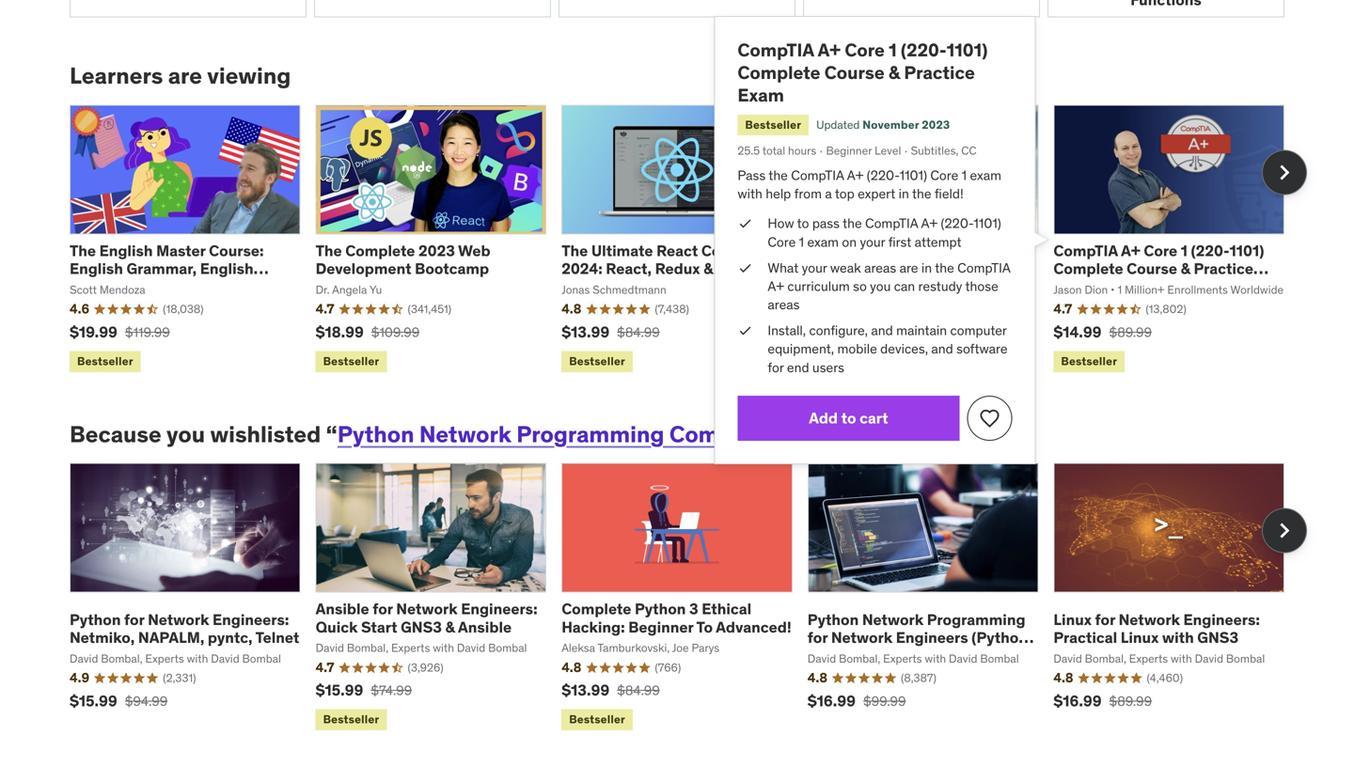 Task type: vqa. For each thing, say whether or not it's contained in the screenshot.
equipment,
yes



Task type: describe. For each thing, give the bounding box(es) containing it.
course:
[[209, 241, 264, 260]]

0 horizontal spatial ansible
[[316, 600, 369, 619]]

exam inside pass the comptia a+ (220-1101) core 1 exam with help from a top expert in the field!
[[970, 167, 1001, 184]]

jason dion • 1 million+ enrollments worldwide
[[1054, 282, 1284, 297]]

practical
[[1054, 628, 1117, 648]]

comptia a+ core 1 (220-1101) complete course & practice exam link for beginner level
[[738, 39, 988, 106]]

total
[[762, 144, 785, 158]]

cc
[[961, 144, 977, 158]]

13802 reviews element
[[1146, 301, 1186, 317]]

how
[[768, 215, 794, 232]]

1 inside how to pass the comptia a+ (220-1101) core 1 exam on your first attempt
[[799, 233, 804, 250]]

linux for network engineers: practical linux with gns3
[[1054, 610, 1260, 648]]

expert
[[858, 185, 895, 202]]

the ultimate react course 2024: react, redux & more link
[[562, 241, 753, 278]]

$14.99
[[1054, 322, 1102, 342]]

bestseller inside carousel element
[[1061, 354, 1117, 369]]

cart
[[860, 408, 888, 428]]

bootcamp
[[415, 259, 489, 278]]

comptia inside how to pass the comptia a+ (220-1101) core 1 exam on your first attempt
[[865, 215, 918, 232]]

0 vertical spatial and
[[871, 322, 893, 339]]

first
[[888, 233, 911, 250]]

the for 2024:
[[562, 241, 588, 260]]

install, configure, and maintain computer equipment, mobile devices, and software for end users
[[768, 322, 1008, 376]]

top
[[835, 185, 855, 202]]

network inside python for network engineers: netmiko, napalm, pyntc, telnet
[[148, 610, 209, 629]]

0 vertical spatial programming
[[516, 420, 664, 448]]

pass
[[738, 167, 766, 184]]

ansible for network engineers: quick start gns3 & ansible link
[[316, 600, 537, 637]]

$89.99
[[1109, 324, 1152, 341]]

with inside linux for network engineers: practical linux with gns3
[[1162, 628, 1194, 648]]

for for python for network engineers: netmiko, napalm, pyntc, telnet
[[124, 610, 144, 629]]

in inside pass the comptia a+ (220-1101) core 1 exam with help from a top expert in the field!
[[899, 185, 909, 202]]

1 horizontal spatial linux
[[1121, 628, 1159, 648]]

4.7
[[1054, 301, 1072, 317]]

beginner inside complete python 3 ethical hacking: beginner to advanced!
[[628, 618, 693, 637]]

november
[[863, 117, 919, 132]]

devices,
[[880, 341, 928, 358]]

0 vertical spatial beginner
[[826, 144, 872, 158]]

1 up enrollments
[[1181, 241, 1188, 260]]

jason
[[1054, 282, 1082, 297]]

complete python 3 ethical hacking: beginner to advanced! link
[[562, 600, 792, 637]]

python for network engineers: netmiko, napalm, pyntc, telnet link
[[70, 610, 299, 648]]

in inside the what your weak areas are in the comptia a+ curriculum so you can restudy those areas
[[921, 259, 932, 276]]

the up help
[[769, 167, 788, 184]]

the inside the what your weak areas are in the comptia a+ curriculum so you can restudy those areas
[[935, 259, 954, 276]]

what
[[768, 259, 799, 276]]

configure,
[[809, 322, 868, 339]]

2024:
[[562, 259, 603, 278]]

react
[[656, 241, 698, 260]]

english left grammar, on the left
[[70, 259, 123, 278]]

subtitles, cc
[[911, 144, 977, 158]]

$14.99 $89.99
[[1054, 322, 1152, 342]]

xsmall image for how
[[738, 215, 753, 233]]

comptia inside pass the comptia a+ (220-1101) core 1 exam with help from a top expert in the field!
[[791, 167, 844, 184]]

so
[[853, 278, 867, 295]]

0 horizontal spatial linux
[[1054, 610, 1092, 629]]

gns3 inside ansible for network engineers: quick start gns3 & ansible
[[401, 618, 442, 637]]

python network programming complete masterclass link
[[337, 420, 908, 448]]

0 vertical spatial areas
[[864, 259, 896, 276]]

ansible for network engineers: quick start gns3 & ansible
[[316, 600, 537, 637]]

users
[[812, 359, 844, 376]]

python for network engineers: netmiko, napalm, pyntc, telnet
[[70, 610, 299, 648]]

updated november 2023
[[816, 117, 950, 132]]

"
[[326, 420, 337, 448]]

for inside the python network programming for network engineers (python 3)
[[808, 628, 828, 648]]

•
[[1111, 282, 1115, 297]]

curriculum
[[787, 278, 850, 295]]

english up speaking
[[99, 241, 153, 260]]

advanced!
[[716, 618, 792, 637]]

the complete 2023 web development bootcamp
[[316, 241, 491, 278]]

2023 for complete
[[418, 241, 455, 260]]

& up enrollments
[[1181, 259, 1190, 278]]

engineers: for telnet
[[213, 610, 289, 629]]

for inside install, configure, and maintain computer equipment, mobile devices, and software for end users
[[768, 359, 784, 376]]

quick
[[316, 618, 358, 637]]

complete python 3 ethical hacking: beginner to advanced!
[[562, 600, 792, 637]]

xsmall image for install,
[[738, 322, 753, 340]]

engineers: for gns3
[[1183, 610, 1260, 629]]

the ultimate react course 2024: react, redux & more
[[562, 241, 753, 278]]

web
[[458, 241, 491, 260]]

attempt
[[915, 233, 961, 250]]

0 vertical spatial are
[[168, 62, 202, 90]]

software
[[956, 341, 1008, 358]]

0 horizontal spatial bestseller
[[745, 117, 801, 132]]

are inside the what your weak areas are in the comptia a+ curriculum so you can restudy those areas
[[900, 259, 918, 276]]

1101) inside carousel element
[[1230, 241, 1264, 260]]

to for how
[[797, 215, 809, 232]]

& inside ansible for network engineers: quick start gns3 & ansible
[[445, 618, 455, 637]]

redux
[[655, 259, 700, 278]]

those
[[965, 278, 998, 295]]

dion
[[1085, 282, 1108, 297]]

complete inside the complete 2023 web development bootcamp
[[345, 241, 415, 260]]

english right grammar, on the left
[[200, 259, 254, 278]]

add to cart button
[[738, 396, 960, 441]]

start
[[361, 618, 397, 637]]

end
[[787, 359, 809, 376]]

& up november
[[889, 61, 900, 84]]

practice for beginner level
[[904, 61, 975, 84]]

core inside carousel element
[[1144, 241, 1177, 260]]

python inside the python network programming for network engineers (python 3)
[[808, 610, 859, 629]]

1101) inside pass the comptia a+ (220-1101) core 1 exam with help from a top expert in the field!
[[900, 167, 927, 184]]

on
[[842, 233, 857, 250]]

what your weak areas are in the comptia a+ curriculum so you can restudy those areas
[[768, 259, 1011, 313]]

because
[[70, 420, 161, 448]]

the complete 2023 web development bootcamp link
[[316, 241, 491, 278]]

pyntc,
[[208, 628, 253, 648]]

grammar,
[[126, 259, 197, 278]]

3
[[689, 600, 698, 619]]

wishlisted
[[210, 420, 321, 448]]

your inside the what your weak areas are in the comptia a+ curriculum so you can restudy those areas
[[802, 259, 827, 276]]

practice for (13,802)
[[1194, 259, 1253, 278]]

python network programming for network engineers (python 3)
[[808, 610, 1028, 666]]

(13,802)
[[1146, 302, 1186, 317]]

carousel element for because you wishlisted "
[[70, 463, 1307, 735]]

computer
[[950, 322, 1007, 339]]

wishlist image
[[978, 407, 1001, 430]]

25.5 total hours
[[738, 144, 816, 158]]

updated
[[816, 117, 860, 132]]

engineers
[[896, 628, 968, 648]]

ultimate
[[591, 241, 653, 260]]

can
[[894, 278, 915, 295]]

(220- up november
[[901, 39, 947, 61]]

enrollments
[[1167, 282, 1228, 297]]

add
[[809, 408, 838, 428]]

1 horizontal spatial ansible
[[458, 618, 512, 637]]

maintain
[[896, 322, 947, 339]]

2023 for november
[[922, 117, 950, 132]]

with inside pass the comptia a+ (220-1101) core 1 exam with help from a top expert in the field!
[[738, 185, 763, 202]]

equipment,
[[768, 341, 834, 358]]

learners
[[70, 62, 163, 90]]

1 vertical spatial and
[[931, 341, 953, 358]]

the left field!
[[912, 185, 931, 202]]



Task type: locate. For each thing, give the bounding box(es) containing it.
are left the viewing
[[168, 62, 202, 90]]

the right course:
[[316, 241, 342, 260]]

&
[[889, 61, 900, 84], [703, 259, 713, 278], [1181, 259, 1190, 278], [445, 618, 455, 637]]

practice up november
[[904, 61, 975, 84]]

0 vertical spatial exam
[[970, 167, 1001, 184]]

comptia a+ core 1 (220-1101) complete course & practice exam for beginner level
[[738, 39, 988, 106]]

carousel element containing ansible for network engineers: quick start gns3 & ansible
[[70, 463, 1307, 735]]

areas
[[864, 259, 896, 276], [768, 296, 800, 313]]

the left ultimate
[[562, 241, 588, 260]]

0 horizontal spatial comptia a+ core 1 (220-1101) complete course & practice exam link
[[738, 39, 988, 106]]

1 vertical spatial areas
[[768, 296, 800, 313]]

gns3
[[401, 618, 442, 637], [1197, 628, 1239, 648]]

1 vertical spatial with
[[1162, 628, 1194, 648]]

engineers: inside ansible for network engineers: quick start gns3 & ansible
[[461, 600, 537, 619]]

(220- up attempt
[[941, 215, 974, 232]]

network
[[419, 420, 511, 448], [396, 600, 458, 619], [148, 610, 209, 629], [862, 610, 924, 629], [1119, 610, 1180, 629], [831, 628, 893, 648]]

a+ inside pass the comptia a+ (220-1101) core 1 exam with help from a top expert in the field!
[[847, 167, 864, 184]]

a
[[825, 185, 832, 202]]

the inside how to pass the comptia a+ (220-1101) core 1 exam on your first attempt
[[843, 215, 862, 232]]

python inside complete python 3 ethical hacking: beginner to advanced!
[[635, 600, 686, 619]]

to
[[797, 215, 809, 232], [841, 408, 856, 428]]

0 horizontal spatial your
[[802, 259, 827, 276]]

0 vertical spatial you
[[870, 278, 891, 295]]

1 vertical spatial carousel element
[[70, 463, 1307, 735]]

2 horizontal spatial course
[[1127, 259, 1177, 278]]

comptia a+ core 1 (220-1101) complete course & practice exam inside carousel element
[[1054, 241, 1264, 296]]

comptia a+ core 1 (220-1101) complete course & practice exam for (13,802)
[[1054, 241, 1264, 296]]

to right the how
[[797, 215, 809, 232]]

you
[[870, 278, 891, 295], [166, 420, 205, 448]]

a+ up updated
[[818, 39, 841, 61]]

0 horizontal spatial areas
[[768, 296, 800, 313]]

core up updated november 2023
[[845, 39, 885, 61]]

1 up november
[[889, 39, 897, 61]]

1 vertical spatial comptia a+ core 1 (220-1101) complete course & practice exam link
[[1054, 241, 1269, 296]]

complete inside complete python 3 ethical hacking: beginner to advanced!
[[562, 600, 631, 619]]

and
[[871, 322, 893, 339], [931, 341, 953, 358]]

napalm,
[[138, 628, 204, 648]]

0 horizontal spatial and
[[871, 322, 893, 339]]

with down pass
[[738, 185, 763, 202]]

(220- up expert
[[867, 167, 900, 184]]

1 vertical spatial xsmall image
[[738, 322, 753, 340]]

1 vertical spatial you
[[166, 420, 205, 448]]

core up field!
[[930, 167, 959, 184]]

0 horizontal spatial you
[[166, 420, 205, 448]]

beginner level
[[826, 144, 901, 158]]

for for ansible for network engineers: quick start gns3 & ansible
[[373, 600, 393, 619]]

linux for network engineers: practical linux with gns3 link
[[1054, 610, 1260, 648]]

practice
[[904, 61, 975, 84], [1194, 259, 1253, 278]]

because you wishlisted " python network programming complete masterclass "
[[70, 420, 920, 448]]

speaking
[[70, 277, 138, 296]]

0 vertical spatial xsmall image
[[738, 215, 753, 233]]

& left more
[[703, 259, 713, 278]]

bestseller up the total
[[745, 117, 801, 132]]

in
[[899, 185, 909, 202], [921, 259, 932, 276]]

to inside how to pass the comptia a+ (220-1101) core 1 exam on your first attempt
[[797, 215, 809, 232]]

a+ inside how to pass the comptia a+ (220-1101) core 1 exam on your first attempt
[[921, 215, 938, 232]]

your inside how to pass the comptia a+ (220-1101) core 1 exam on your first attempt
[[860, 233, 885, 250]]

comptia inside carousel element
[[1054, 241, 1118, 260]]

1 horizontal spatial your
[[860, 233, 885, 250]]

3 the from the left
[[562, 241, 588, 260]]

for
[[768, 359, 784, 376], [373, 600, 393, 619], [124, 610, 144, 629], [1095, 610, 1115, 629], [808, 628, 828, 648]]

with right practical
[[1162, 628, 1194, 648]]

2023 left web
[[418, 241, 455, 260]]

1 vertical spatial your
[[802, 259, 827, 276]]

programming inside the python network programming for network engineers (python 3)
[[927, 610, 1026, 629]]

xsmall image left install,
[[738, 322, 753, 340]]

1 horizontal spatial exam
[[1054, 277, 1093, 296]]

a+ up top
[[847, 167, 864, 184]]

the for development
[[316, 241, 342, 260]]

course for (13,802)
[[1127, 259, 1177, 278]]

1 vertical spatial beginner
[[628, 618, 693, 637]]

0 horizontal spatial exam
[[807, 233, 839, 250]]

2023 up subtitles,
[[922, 117, 950, 132]]

1 vertical spatial 2023
[[418, 241, 455, 260]]

development
[[316, 259, 411, 278]]

practice up enrollments
[[1194, 259, 1253, 278]]

0 horizontal spatial engineers:
[[213, 610, 289, 629]]

exam inside how to pass the comptia a+ (220-1101) core 1 exam on your first attempt
[[807, 233, 839, 250]]

1 vertical spatial bestseller
[[1061, 354, 1117, 369]]

a+ inside the what your weak areas are in the comptia a+ curriculum so you can restudy those areas
[[768, 278, 784, 295]]

are up "can"
[[900, 259, 918, 276]]

areas up so
[[864, 259, 896, 276]]

1 the from the left
[[70, 241, 96, 260]]

help
[[766, 185, 791, 202]]

engineers:
[[461, 600, 537, 619], [213, 610, 289, 629], [1183, 610, 1260, 629]]

the inside the english master course: english grammar, english speaking
[[70, 241, 96, 260]]

1101) inside how to pass the comptia a+ (220-1101) core 1 exam on your first attempt
[[974, 215, 1001, 232]]

exam for beginner level
[[738, 84, 784, 106]]

and up devices,
[[871, 322, 893, 339]]

course
[[824, 61, 885, 84], [701, 241, 752, 260], [1127, 259, 1177, 278]]

0 horizontal spatial to
[[797, 215, 809, 232]]

for for linux for network engineers: practical linux with gns3
[[1095, 610, 1115, 629]]

linux
[[1054, 610, 1092, 629], [1121, 628, 1159, 648]]

learners are viewing
[[70, 62, 291, 90]]

& right start
[[445, 618, 455, 637]]

exam up 4.7
[[1054, 277, 1093, 296]]

0 vertical spatial carousel element
[[70, 105, 1307, 376]]

pass
[[812, 215, 840, 232]]

1 horizontal spatial with
[[1162, 628, 1194, 648]]

course for beginner level
[[824, 61, 885, 84]]

a+
[[818, 39, 841, 61], [847, 167, 864, 184], [921, 215, 938, 232], [1121, 241, 1140, 260], [768, 278, 784, 295]]

1 horizontal spatial the
[[316, 241, 342, 260]]

1 horizontal spatial course
[[824, 61, 885, 84]]

1 horizontal spatial exam
[[970, 167, 1001, 184]]

1 horizontal spatial gns3
[[1197, 628, 1239, 648]]

0 vertical spatial practice
[[904, 61, 975, 84]]

1 carousel element from the top
[[70, 105, 1307, 376]]

a+ up "million+"
[[1121, 241, 1140, 260]]

(220- up enrollments
[[1191, 241, 1230, 260]]

0 horizontal spatial the
[[70, 241, 96, 260]]

the
[[70, 241, 96, 260], [316, 241, 342, 260], [562, 241, 588, 260]]

1 inside pass the comptia a+ (220-1101) core 1 exam with help from a top expert in the field!
[[962, 167, 967, 184]]

exam up 25.5
[[738, 84, 784, 106]]

0 vertical spatial comptia a+ core 1 (220-1101) complete course & practice exam
[[738, 39, 988, 106]]

course inside the ultimate react course 2024: react, redux & more
[[701, 241, 752, 260]]

worldwide
[[1230, 282, 1284, 297]]

0 horizontal spatial are
[[168, 62, 202, 90]]

to left cart
[[841, 408, 856, 428]]

engineers: for &
[[461, 600, 537, 619]]

2 carousel element from the top
[[70, 463, 1307, 735]]

1 horizontal spatial areas
[[864, 259, 896, 276]]

telnet
[[255, 628, 299, 648]]

viewing
[[207, 62, 291, 90]]

comptia a+ core 1 (220-1101) complete course & practice exam link up updated november 2023
[[738, 39, 988, 106]]

for inside linux for network engineers: practical linux with gns3
[[1095, 610, 1115, 629]]

(220-
[[901, 39, 947, 61], [867, 167, 900, 184], [941, 215, 974, 232], [1191, 241, 1230, 260]]

english
[[99, 241, 153, 260], [70, 259, 123, 278], [200, 259, 254, 278]]

1 right •
[[1118, 282, 1122, 297]]

more
[[717, 259, 753, 278]]

the up restudy
[[935, 259, 954, 276]]

exam down pass
[[807, 233, 839, 250]]

0 vertical spatial exam
[[738, 84, 784, 106]]

mobile
[[837, 341, 877, 358]]

0 vertical spatial your
[[860, 233, 885, 250]]

1 horizontal spatial beginner
[[826, 144, 872, 158]]

your right the on on the top
[[860, 233, 885, 250]]

in up restudy
[[921, 259, 932, 276]]

0 horizontal spatial beginner
[[628, 618, 693, 637]]

masterclass
[[779, 420, 908, 448]]

1 vertical spatial practice
[[1194, 259, 1253, 278]]

ethical
[[702, 600, 752, 619]]

carousel element
[[70, 105, 1307, 376], [70, 463, 1307, 735]]

course up "million+"
[[1127, 259, 1177, 278]]

exam down cc
[[970, 167, 1001, 184]]

xsmall image
[[738, 259, 753, 277]]

million+
[[1125, 282, 1165, 297]]

hours
[[788, 144, 816, 158]]

python network programming for network engineers (python 3) link
[[808, 610, 1034, 666]]

bestseller down $14.99
[[1061, 354, 1117, 369]]

1 vertical spatial exam
[[807, 233, 839, 250]]

a+ down the what
[[768, 278, 784, 295]]

exam for (13,802)
[[1054, 277, 1093, 296]]

1 horizontal spatial engineers:
[[461, 600, 537, 619]]

0 horizontal spatial 2023
[[418, 241, 455, 260]]

0 horizontal spatial with
[[738, 185, 763, 202]]

1 horizontal spatial in
[[921, 259, 932, 276]]

2023
[[922, 117, 950, 132], [418, 241, 455, 260]]

how to pass the comptia a+ (220-1101) core 1 exam on your first attempt
[[768, 215, 1001, 250]]

2 horizontal spatial engineers:
[[1183, 610, 1260, 629]]

core up jason dion • 1 million+ enrollments worldwide
[[1144, 241, 1177, 260]]

1 horizontal spatial comptia a+ core 1 (220-1101) complete course & practice exam
[[1054, 241, 1264, 296]]

xsmall image left the how
[[738, 215, 753, 233]]

comptia a+ core 1 (220-1101) complete course & practice exam up (13,802)
[[1054, 241, 1264, 296]]

exam
[[738, 84, 784, 106], [1054, 277, 1093, 296]]

your
[[860, 233, 885, 250], [802, 259, 827, 276]]

2 the from the left
[[316, 241, 342, 260]]

1 horizontal spatial to
[[841, 408, 856, 428]]

next image
[[1269, 516, 1300, 546]]

you inside the what your weak areas are in the comptia a+ curriculum so you can restudy those areas
[[870, 278, 891, 295]]

core down the how
[[768, 233, 796, 250]]

comptia a+ core 1 (220-1101) complete course & practice exam up updated november 2023
[[738, 39, 988, 106]]

you right so
[[870, 278, 891, 295]]

1 up field!
[[962, 167, 967, 184]]

0 horizontal spatial course
[[701, 241, 752, 260]]

beginner left to
[[628, 618, 693, 637]]

(220- inside pass the comptia a+ (220-1101) core 1 exam with help from a top expert in the field!
[[867, 167, 900, 184]]

1 horizontal spatial bestseller
[[1061, 354, 1117, 369]]

and down "maintain" on the right top of page
[[931, 341, 953, 358]]

0 horizontal spatial comptia a+ core 1 (220-1101) complete course & practice exam
[[738, 39, 988, 106]]

0 horizontal spatial practice
[[904, 61, 975, 84]]

1 horizontal spatial are
[[900, 259, 918, 276]]

beginner down updated
[[826, 144, 872, 158]]

3)
[[808, 646, 822, 666]]

1 horizontal spatial 2023
[[922, 117, 950, 132]]

to for add
[[841, 408, 856, 428]]

restudy
[[918, 278, 962, 295]]

practice inside carousel element
[[1194, 259, 1253, 278]]

exam
[[970, 167, 1001, 184], [807, 233, 839, 250]]

0 horizontal spatial in
[[899, 185, 909, 202]]

subtitles,
[[911, 144, 959, 158]]

the inside the complete 2023 web development bootcamp
[[316, 241, 342, 260]]

1 up curriculum
[[799, 233, 804, 250]]

to inside button
[[841, 408, 856, 428]]

level
[[875, 144, 901, 158]]

course right react
[[701, 241, 752, 260]]

python inside python for network engineers: netmiko, napalm, pyntc, telnet
[[70, 610, 121, 629]]

next image
[[1269, 157, 1300, 187]]

for inside python for network engineers: netmiko, napalm, pyntc, telnet
[[124, 610, 144, 629]]

network inside ansible for network engineers: quick start gns3 & ansible
[[396, 600, 458, 619]]

course up updated
[[824, 61, 885, 84]]

core inside pass the comptia a+ (220-1101) core 1 exam with help from a top expert in the field!
[[930, 167, 959, 184]]

engineers: inside python for network engineers: netmiko, napalm, pyntc, telnet
[[213, 610, 289, 629]]

master
[[156, 241, 206, 260]]

0 vertical spatial in
[[899, 185, 909, 202]]

from
[[794, 185, 822, 202]]

linux right (python
[[1054, 610, 1092, 629]]

carousel element for learners are viewing
[[70, 105, 1307, 376]]

1 vertical spatial exam
[[1054, 277, 1093, 296]]

comptia inside the what your weak areas are in the comptia a+ curriculum so you can restudy those areas
[[957, 259, 1011, 276]]

2023 inside the complete 2023 web development bootcamp
[[418, 241, 455, 260]]

pass the comptia a+ (220-1101) core 1 exam with help from a top expert in the field!
[[738, 167, 1001, 202]]

the english master course: english grammar, english speaking
[[70, 241, 264, 296]]

1 horizontal spatial practice
[[1194, 259, 1253, 278]]

to
[[696, 618, 713, 637]]

0 vertical spatial bestseller
[[745, 117, 801, 132]]

a+ up attempt
[[921, 215, 938, 232]]

carousel element containing the english master course: english grammar, english speaking
[[70, 105, 1307, 376]]

0 vertical spatial 2023
[[922, 117, 950, 132]]

beginner
[[826, 144, 872, 158], [628, 618, 693, 637]]

the inside the ultimate react course 2024: react, redux & more
[[562, 241, 588, 260]]

1 horizontal spatial programming
[[927, 610, 1026, 629]]

react,
[[606, 259, 652, 278]]

0 vertical spatial comptia a+ core 1 (220-1101) complete course & practice exam link
[[738, 39, 988, 106]]

"
[[908, 420, 920, 448]]

2 horizontal spatial the
[[562, 241, 588, 260]]

areas up install,
[[768, 296, 800, 313]]

comptia a+ core 1 (220-1101) complete course & practice exam link up (13,802)
[[1054, 241, 1269, 296]]

linux right practical
[[1121, 628, 1159, 648]]

core inside how to pass the comptia a+ (220-1101) core 1 exam on your first attempt
[[768, 233, 796, 250]]

engineers: inside linux for network engineers: practical linux with gns3
[[1183, 610, 1260, 629]]

2 xsmall image from the top
[[738, 322, 753, 340]]

comptia a+ core 1 (220-1101) complete course & practice exam link for (13,802)
[[1054, 241, 1269, 296]]

add to cart
[[809, 408, 888, 428]]

0 horizontal spatial exam
[[738, 84, 784, 106]]

0 horizontal spatial programming
[[516, 420, 664, 448]]

the english master course: english grammar, english speaking link
[[70, 241, 269, 296]]

with
[[738, 185, 763, 202], [1162, 628, 1194, 648]]

the for english
[[70, 241, 96, 260]]

1 vertical spatial programming
[[927, 610, 1026, 629]]

1 horizontal spatial and
[[931, 341, 953, 358]]

gns3 inside linux for network engineers: practical linux with gns3
[[1197, 628, 1239, 648]]

netmiko,
[[70, 628, 135, 648]]

the up the on on the top
[[843, 215, 862, 232]]

1 horizontal spatial comptia a+ core 1 (220-1101) complete course & practice exam link
[[1054, 241, 1269, 296]]

1 horizontal spatial you
[[870, 278, 891, 295]]

0 horizontal spatial gns3
[[401, 618, 442, 637]]

1 vertical spatial in
[[921, 259, 932, 276]]

1 vertical spatial are
[[900, 259, 918, 276]]

1
[[889, 39, 897, 61], [962, 167, 967, 184], [799, 233, 804, 250], [1181, 241, 1188, 260], [1118, 282, 1122, 297]]

(220- inside carousel element
[[1191, 241, 1230, 260]]

your up curriculum
[[802, 259, 827, 276]]

(220- inside how to pass the comptia a+ (220-1101) core 1 exam on your first attempt
[[941, 215, 974, 232]]

hacking:
[[562, 618, 625, 637]]

0 vertical spatial with
[[738, 185, 763, 202]]

0 vertical spatial to
[[797, 215, 809, 232]]

for inside ansible for network engineers: quick start gns3 & ansible
[[373, 600, 393, 619]]

& inside the ultimate react course 2024: react, redux & more
[[703, 259, 713, 278]]

1 vertical spatial to
[[841, 408, 856, 428]]

1 xsmall image from the top
[[738, 215, 753, 233]]

network inside linux for network engineers: practical linux with gns3
[[1119, 610, 1180, 629]]

xsmall image
[[738, 215, 753, 233], [738, 322, 753, 340]]

in right expert
[[899, 185, 909, 202]]

the up speaking
[[70, 241, 96, 260]]

1 vertical spatial comptia a+ core 1 (220-1101) complete course & practice exam
[[1054, 241, 1264, 296]]

you right the because
[[166, 420, 205, 448]]



